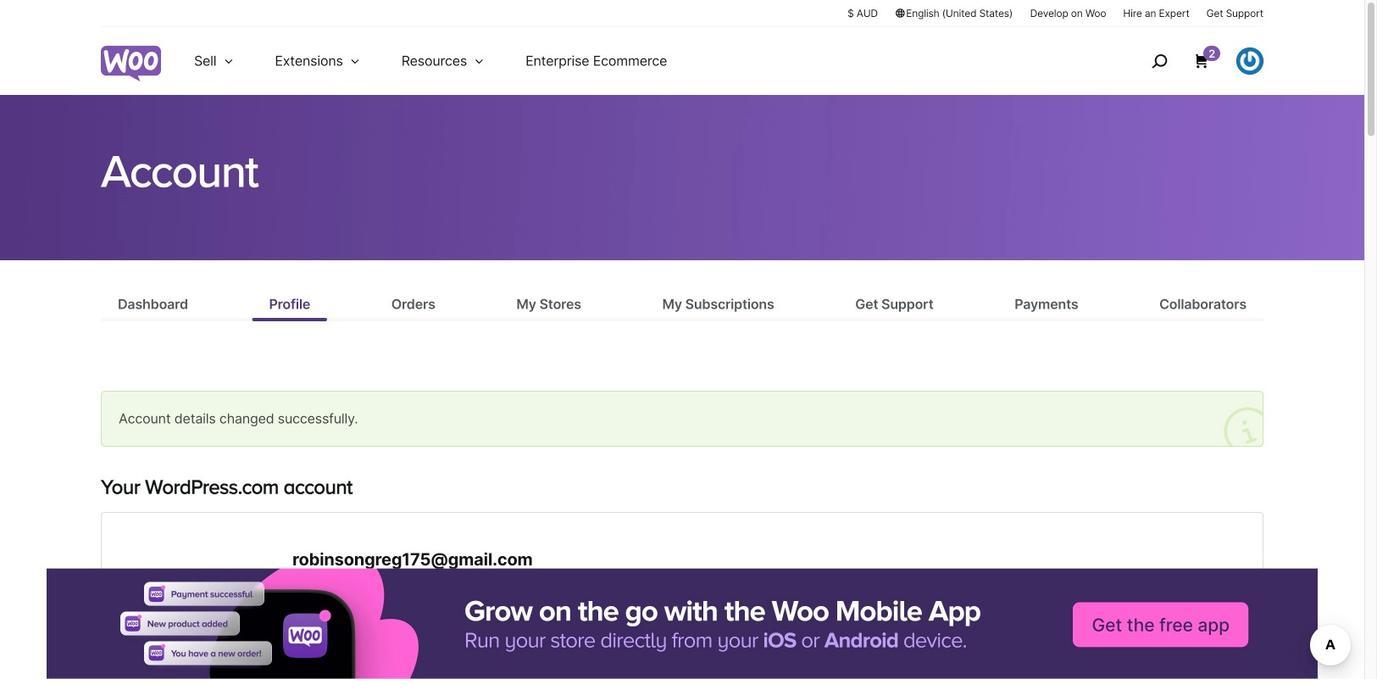Task type: describe. For each thing, give the bounding box(es) containing it.
gravatar image image
[[165, 581, 259, 674]]



Task type: locate. For each thing, give the bounding box(es) containing it.
open account menu image
[[1237, 47, 1264, 75]]

external link image
[[384, 611, 401, 628]]

service navigation menu element
[[1116, 33, 1264, 89]]

search image
[[1146, 47, 1174, 75]]

alert
[[101, 391, 1264, 447]]



